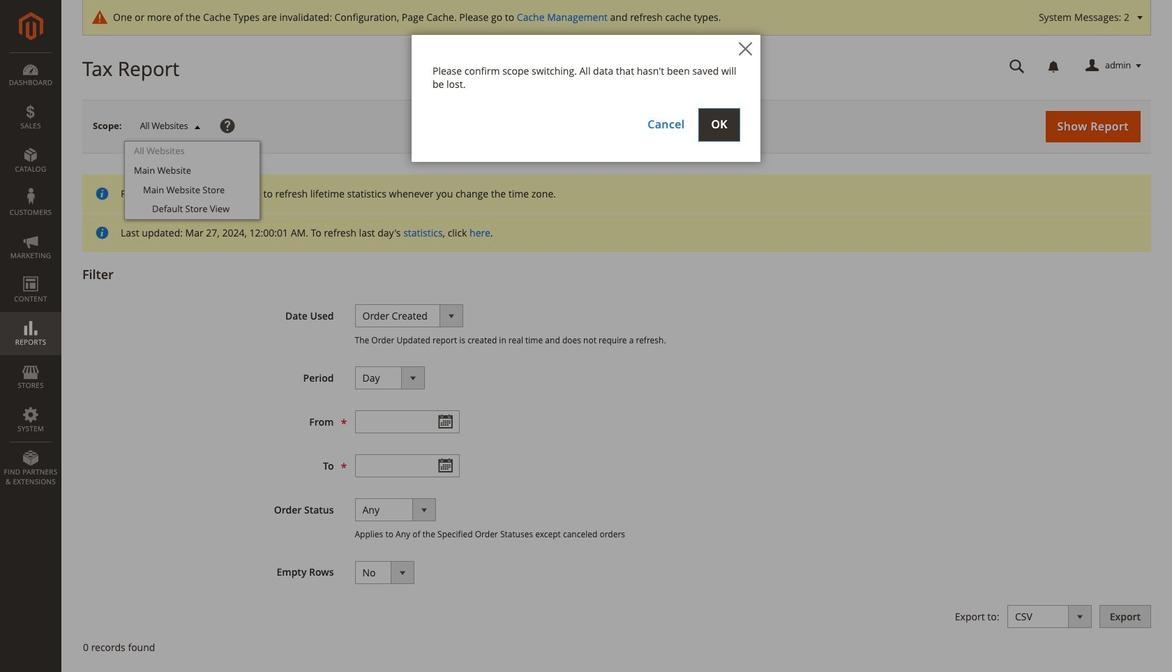 Task type: locate. For each thing, give the bounding box(es) containing it.
menu bar
[[0, 52, 61, 494]]

None text field
[[355, 411, 460, 434], [355, 455, 460, 478], [355, 411, 460, 434], [355, 455, 460, 478]]

magento admin panel image
[[18, 12, 43, 40]]

dialog
[[0, 0, 1173, 672]]



